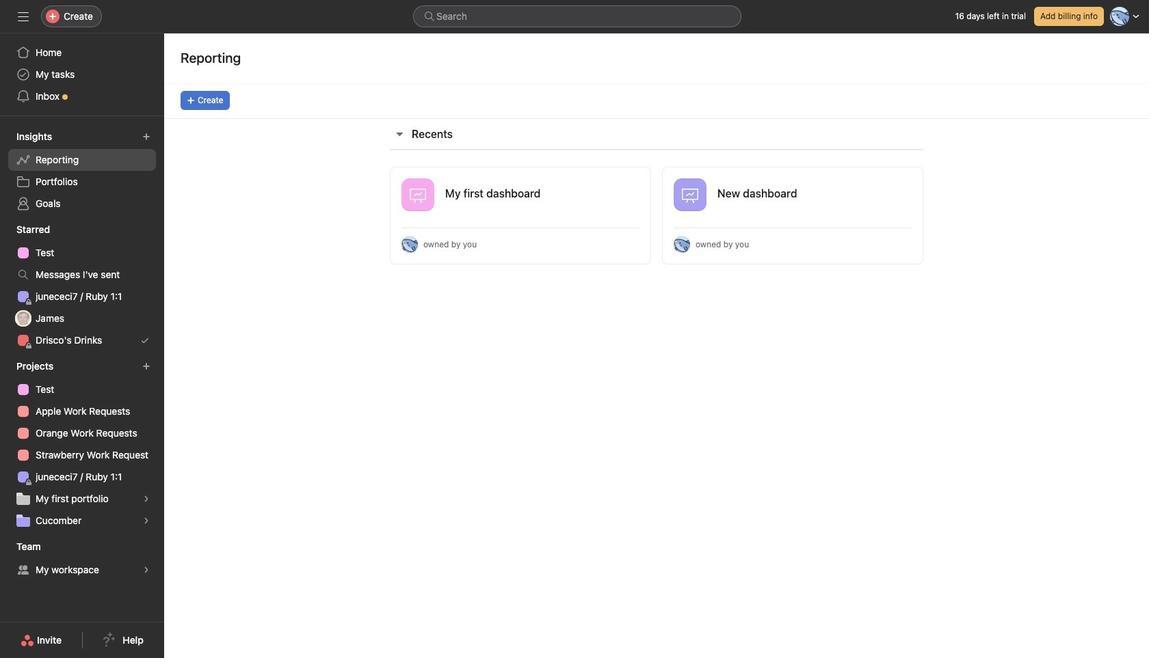 Task type: locate. For each thing, give the bounding box(es) containing it.
insights element
[[0, 125, 164, 218]]

see details, my workspace image
[[142, 566, 151, 575]]

global element
[[0, 34, 164, 116]]

collapse list for this section: recents image
[[394, 129, 405, 140]]

see details, my first portfolio image
[[142, 495, 151, 504]]

hide sidebar image
[[18, 11, 29, 22]]

new insights image
[[142, 133, 151, 141]]

new project or portfolio image
[[142, 363, 151, 371]]

list box
[[413, 5, 742, 27]]



Task type: describe. For each thing, give the bounding box(es) containing it.
report image
[[410, 187, 426, 203]]

projects element
[[0, 354, 164, 535]]

report image
[[682, 187, 699, 203]]

see details, cucomber image
[[142, 517, 151, 525]]

starred element
[[0, 218, 164, 354]]

teams element
[[0, 535, 164, 584]]



Task type: vqa. For each thing, say whether or not it's contained in the screenshot.
Global element
yes



